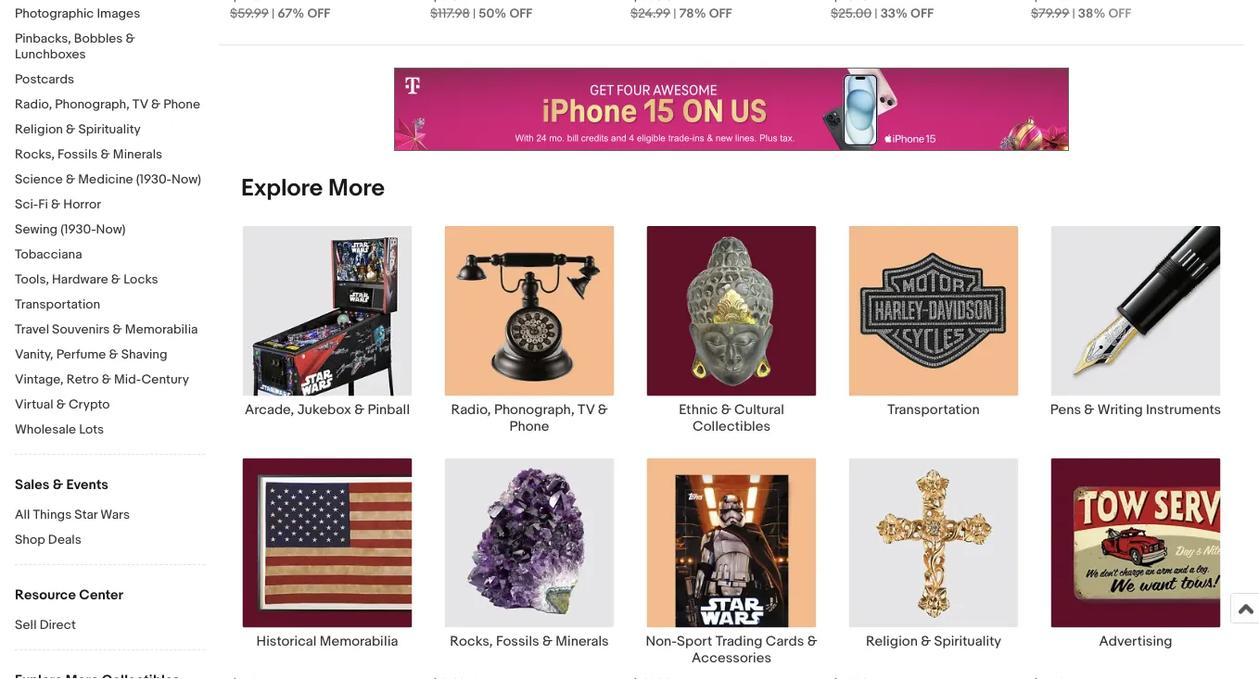 Task type: vqa. For each thing, say whether or not it's contained in the screenshot.
on
no



Task type: locate. For each thing, give the bounding box(es) containing it.
religion
[[15, 121, 63, 137], [866, 634, 918, 650]]

ethnic & cultural collectibles link
[[630, 226, 833, 435]]

fossils inside photographic images pinbacks, bobbles & lunchboxes postcards radio, phonograph, tv & phone religion & spirituality rocks, fossils & minerals science & medicine (1930-now) sci-fi & horror sewing (1930-now) tobacciana tools, hardware & locks transportation travel souvenirs & memorabilia vanity, perfume & shaving vintage, retro & mid-century virtual & crypto wholesale lots
[[57, 146, 98, 162]]

advertisement region
[[394, 68, 1069, 151]]

1 horizontal spatial minerals
[[556, 634, 609, 650]]

$24.99
[[630, 6, 670, 22]]

0 vertical spatial radio,
[[15, 96, 52, 112]]

$79.99 text field
[[1031, 6, 1069, 22]]

(1930- right the medicine
[[136, 172, 172, 187]]

0 vertical spatial phone
[[163, 96, 200, 112]]

$117.98
[[430, 6, 470, 22]]

phonograph, inside radio, phonograph, tv & phone
[[494, 402, 575, 418]]

religion & spirituality link
[[15, 121, 205, 139], [833, 457, 1035, 650]]

shaving
[[121, 347, 167, 363]]

$25.00 | 33% off
[[831, 6, 934, 22]]

$59.99 text field
[[230, 6, 269, 22]]

non-
[[646, 634, 677, 650]]

off right 33% on the top right of page
[[911, 6, 934, 22]]

1 vertical spatial rocks, fossils & minerals link
[[428, 457, 630, 650]]

photographic images link
[[15, 6, 205, 23]]

$25.00 text field
[[831, 6, 872, 22]]

0 vertical spatial memorabilia
[[125, 322, 198, 337]]

tv
[[132, 96, 148, 112], [578, 402, 595, 418]]

1 horizontal spatial phonograph,
[[494, 402, 575, 418]]

radio, down postcards
[[15, 96, 52, 112]]

0 vertical spatial now)
[[172, 172, 201, 187]]

all things star wars shop deals
[[15, 507, 130, 548]]

0 horizontal spatial transportation
[[15, 297, 100, 312]]

pinbacks,
[[15, 31, 71, 46]]

writing
[[1097, 402, 1143, 418]]

minerals
[[113, 146, 162, 162], [556, 634, 609, 650]]

1 horizontal spatial memorabilia
[[320, 634, 398, 650]]

transportation
[[15, 297, 100, 312], [888, 402, 980, 418]]

1 vertical spatial phonograph,
[[494, 402, 575, 418]]

0 vertical spatial rocks, fossils & minerals link
[[15, 146, 205, 164]]

0 vertical spatial phonograph,
[[55, 96, 130, 112]]

pinbacks, bobbles & lunchboxes link
[[15, 31, 205, 64]]

(1930-
[[136, 172, 172, 187], [61, 222, 96, 237]]

transportation link
[[833, 226, 1035, 418], [15, 297, 205, 314]]

1 horizontal spatial tv
[[578, 402, 595, 418]]

1 horizontal spatial fossils
[[496, 634, 539, 650]]

memorabilia right historical
[[320, 634, 398, 650]]

tv inside radio, phonograph, tv & phone
[[578, 402, 595, 418]]

cultural
[[734, 402, 784, 418]]

now)
[[172, 172, 201, 187], [96, 222, 126, 237]]

0 horizontal spatial tv
[[132, 96, 148, 112]]

5 | from the left
[[1072, 6, 1075, 22]]

0 horizontal spatial fossils
[[57, 146, 98, 162]]

1 off from the left
[[307, 6, 330, 22]]

sci-fi & horror link
[[15, 197, 205, 214]]

now) down sci-fi & horror link
[[96, 222, 126, 237]]

accessories
[[692, 650, 771, 667]]

1 vertical spatial religion & spirituality link
[[833, 457, 1035, 650]]

1 horizontal spatial radio,
[[451, 402, 491, 418]]

list
[[219, 226, 1244, 680]]

jukebox
[[297, 402, 351, 418]]

spirituality
[[78, 121, 141, 137], [934, 634, 1001, 650]]

spirituality inside photographic images pinbacks, bobbles & lunchboxes postcards radio, phonograph, tv & phone religion & spirituality rocks, fossils & minerals science & medicine (1930-now) sci-fi & horror sewing (1930-now) tobacciana tools, hardware & locks transportation travel souvenirs & memorabilia vanity, perfume & shaving vintage, retro & mid-century virtual & crypto wholesale lots
[[78, 121, 141, 137]]

1 horizontal spatial transportation
[[888, 402, 980, 418]]

0 horizontal spatial radio,
[[15, 96, 52, 112]]

off right '67%'
[[307, 6, 330, 22]]

0 horizontal spatial now)
[[96, 222, 126, 237]]

| left 78%
[[673, 6, 676, 22]]

0 vertical spatial religion & spirituality link
[[15, 121, 205, 139]]

0 horizontal spatial religion
[[15, 121, 63, 137]]

5 off from the left
[[1108, 6, 1131, 22]]

hardware
[[52, 272, 108, 287]]

now) right the medicine
[[172, 172, 201, 187]]

0 horizontal spatial minerals
[[113, 146, 162, 162]]

advertising
[[1099, 634, 1172, 650]]

1 vertical spatial minerals
[[556, 634, 609, 650]]

4 | from the left
[[875, 6, 878, 22]]

historical memorabilia link
[[226, 457, 428, 650]]

off right 78%
[[709, 6, 732, 22]]

fossils
[[57, 146, 98, 162], [496, 634, 539, 650]]

| for $24.99
[[673, 6, 676, 22]]

images
[[97, 6, 140, 21]]

1 horizontal spatial radio, phonograph, tv & phone link
[[428, 226, 630, 435]]

list containing arcade, jukebox & pinball
[[219, 226, 1244, 680]]

0 horizontal spatial phone
[[163, 96, 200, 112]]

0 vertical spatial transportation
[[15, 297, 100, 312]]

minerals up science & medicine (1930-now) link
[[113, 146, 162, 162]]

1 horizontal spatial phone
[[510, 418, 549, 435]]

0 horizontal spatial phonograph,
[[55, 96, 130, 112]]

advertising link
[[1035, 457, 1237, 650]]

| left 50%
[[473, 6, 476, 22]]

1 vertical spatial spirituality
[[934, 634, 1001, 650]]

phonograph,
[[55, 96, 130, 112], [494, 402, 575, 418]]

tools,
[[15, 272, 49, 287]]

religion inside photographic images pinbacks, bobbles & lunchboxes postcards radio, phonograph, tv & phone religion & spirituality rocks, fossils & minerals science & medicine (1930-now) sci-fi & horror sewing (1930-now) tobacciana tools, hardware & locks transportation travel souvenirs & memorabilia vanity, perfume & shaving vintage, retro & mid-century virtual & crypto wholesale lots
[[15, 121, 63, 137]]

radio, phonograph, tv & phone link
[[15, 96, 205, 114], [428, 226, 630, 435]]

0 vertical spatial (1930-
[[136, 172, 172, 187]]

memorabilia
[[125, 322, 198, 337], [320, 634, 398, 650]]

0 vertical spatial minerals
[[113, 146, 162, 162]]

phone inside radio, phonograph, tv & phone
[[510, 418, 549, 435]]

0 horizontal spatial transportation link
[[15, 297, 205, 314]]

0 vertical spatial religion
[[15, 121, 63, 137]]

historical
[[256, 634, 317, 650]]

|
[[272, 6, 275, 22], [473, 6, 476, 22], [673, 6, 676, 22], [875, 6, 878, 22], [1072, 6, 1075, 22]]

off right 38%
[[1108, 6, 1131, 22]]

resource
[[15, 587, 76, 604]]

1 horizontal spatial now)
[[172, 172, 201, 187]]

radio,
[[15, 96, 52, 112], [451, 402, 491, 418]]

off for $79.99 | 38% off
[[1108, 6, 1131, 22]]

1 horizontal spatial rocks, fossils & minerals link
[[428, 457, 630, 650]]

&
[[126, 31, 135, 46], [151, 96, 160, 112], [66, 121, 75, 137], [101, 146, 110, 162], [66, 172, 75, 187], [51, 197, 60, 212], [111, 272, 121, 287], [113, 322, 122, 337], [109, 347, 118, 363], [102, 372, 111, 388], [56, 397, 66, 413], [354, 402, 365, 418], [598, 402, 608, 418], [721, 402, 731, 418], [1084, 402, 1094, 418], [53, 477, 63, 493], [542, 634, 553, 650], [807, 634, 817, 650], [921, 634, 931, 650]]

vintage, retro & mid-century link
[[15, 372, 205, 389]]

1 vertical spatial memorabilia
[[320, 634, 398, 650]]

religion inside religion & spirituality link
[[866, 634, 918, 650]]

$79.99
[[1031, 6, 1069, 22]]

| left 38%
[[1072, 6, 1075, 22]]

radio, right 'pinball'
[[451, 402, 491, 418]]

minerals inside photographic images pinbacks, bobbles & lunchboxes postcards radio, phonograph, tv & phone religion & spirituality rocks, fossils & minerals science & medicine (1930-now) sci-fi & horror sewing (1930-now) tobacciana tools, hardware & locks transportation travel souvenirs & memorabilia vanity, perfume & shaving vintage, retro & mid-century virtual & crypto wholesale lots
[[113, 146, 162, 162]]

1 vertical spatial radio,
[[451, 402, 491, 418]]

0 horizontal spatial spirituality
[[78, 121, 141, 137]]

minerals left non-
[[556, 634, 609, 650]]

science
[[15, 172, 63, 187]]

1 horizontal spatial religion
[[866, 634, 918, 650]]

mid-
[[114, 372, 141, 388]]

4 off from the left
[[911, 6, 934, 22]]

0 vertical spatial fossils
[[57, 146, 98, 162]]

1 horizontal spatial spirituality
[[934, 634, 1001, 650]]

center
[[79, 587, 123, 604]]

1 vertical spatial phone
[[510, 418, 549, 435]]

0 horizontal spatial rocks,
[[15, 146, 55, 162]]

2 | from the left
[[473, 6, 476, 22]]

0 horizontal spatial (1930-
[[61, 222, 96, 237]]

memorabilia up shaving
[[125, 322, 198, 337]]

1 | from the left
[[272, 6, 275, 22]]

phonograph, inside photographic images pinbacks, bobbles & lunchboxes postcards radio, phonograph, tv & phone religion & spirituality rocks, fossils & minerals science & medicine (1930-now) sci-fi & horror sewing (1930-now) tobacciana tools, hardware & locks transportation travel souvenirs & memorabilia vanity, perfume & shaving vintage, retro & mid-century virtual & crypto wholesale lots
[[55, 96, 130, 112]]

radio, phonograph, tv & phone
[[451, 402, 608, 435]]

all things star wars link
[[15, 507, 205, 525]]

3 | from the left
[[673, 6, 676, 22]]

2 off from the left
[[509, 6, 532, 22]]

3 off from the left
[[709, 6, 732, 22]]

0 horizontal spatial radio, phonograph, tv & phone link
[[15, 96, 205, 114]]

all
[[15, 507, 30, 523]]

wholesale
[[15, 422, 76, 438]]

off for $25.00 | 33% off
[[911, 6, 934, 22]]

off right 50%
[[509, 6, 532, 22]]

more
[[328, 174, 385, 203]]

1 vertical spatial religion
[[866, 634, 918, 650]]

1 vertical spatial tv
[[578, 402, 595, 418]]

0 vertical spatial rocks,
[[15, 146, 55, 162]]

arcade, jukebox & pinball link
[[226, 226, 428, 418]]

1 horizontal spatial religion & spirituality link
[[833, 457, 1035, 650]]

0 vertical spatial spirituality
[[78, 121, 141, 137]]

| left 33% on the top right of page
[[875, 6, 878, 22]]

ethnic & cultural collectibles
[[679, 402, 784, 435]]

off
[[307, 6, 330, 22], [509, 6, 532, 22], [709, 6, 732, 22], [911, 6, 934, 22], [1108, 6, 1131, 22]]

1 horizontal spatial rocks,
[[450, 634, 493, 650]]

(1930- down horror on the top of the page
[[61, 222, 96, 237]]

rocks,
[[15, 146, 55, 162], [450, 634, 493, 650]]

1 vertical spatial rocks,
[[450, 634, 493, 650]]

tobacciana link
[[15, 247, 205, 264]]

& inside ethnic & cultural collectibles
[[721, 402, 731, 418]]

vanity,
[[15, 347, 53, 363]]

resource center
[[15, 587, 123, 604]]

1 vertical spatial transportation
[[888, 402, 980, 418]]

horror
[[63, 197, 101, 212]]

0 vertical spatial radio, phonograph, tv & phone link
[[15, 96, 205, 114]]

| left '67%'
[[272, 6, 275, 22]]

1 horizontal spatial transportation link
[[833, 226, 1035, 418]]

sell
[[15, 617, 37, 633]]

phone
[[163, 96, 200, 112], [510, 418, 549, 435]]

sales
[[15, 477, 50, 493]]

0 vertical spatial tv
[[132, 96, 148, 112]]

0 horizontal spatial memorabilia
[[125, 322, 198, 337]]

locks
[[123, 272, 158, 287]]



Task type: describe. For each thing, give the bounding box(es) containing it.
rocks, inside photographic images pinbacks, bobbles & lunchboxes postcards radio, phonograph, tv & phone religion & spirituality rocks, fossils & minerals science & medicine (1930-now) sci-fi & horror sewing (1930-now) tobacciana tools, hardware & locks transportation travel souvenirs & memorabilia vanity, perfume & shaving vintage, retro & mid-century virtual & crypto wholesale lots
[[15, 146, 55, 162]]

50%
[[479, 6, 507, 22]]

minerals inside list
[[556, 634, 609, 650]]

| for $25.00
[[875, 6, 878, 22]]

& inside non-sport trading cards & accessories
[[807, 634, 817, 650]]

$25.00
[[831, 6, 872, 22]]

38%
[[1078, 6, 1105, 22]]

rocks, inside list
[[450, 634, 493, 650]]

deals
[[48, 532, 81, 548]]

sewing (1930-now) link
[[15, 222, 205, 239]]

cards
[[766, 634, 804, 650]]

pinball
[[368, 402, 410, 418]]

pens & writing instruments
[[1050, 402, 1221, 418]]

$79.99 | 38% off
[[1031, 6, 1131, 22]]

religion & spirituality
[[866, 634, 1001, 650]]

postcards
[[15, 71, 74, 87]]

$24.99 text field
[[630, 6, 670, 22]]

tobacciana
[[15, 247, 82, 262]]

explore more
[[241, 174, 385, 203]]

| for $117.98
[[473, 6, 476, 22]]

off for $117.98 | 50% off
[[509, 6, 532, 22]]

historical memorabilia
[[256, 634, 398, 650]]

shop
[[15, 532, 45, 548]]

non-sport trading cards & accessories
[[646, 634, 817, 667]]

78%
[[679, 6, 706, 22]]

souvenirs
[[52, 322, 110, 337]]

off for $24.99 | 78% off
[[709, 6, 732, 22]]

bobbles
[[74, 31, 123, 46]]

33%
[[880, 6, 908, 22]]

| for $79.99
[[1072, 6, 1075, 22]]

sci-
[[15, 197, 38, 212]]

rocks, fossils & minerals
[[450, 634, 609, 650]]

1 vertical spatial (1930-
[[61, 222, 96, 237]]

science & medicine (1930-now) link
[[15, 172, 205, 189]]

star
[[75, 507, 97, 523]]

lunchboxes
[[15, 46, 86, 62]]

sewing
[[15, 222, 58, 237]]

memorabilia inside photographic images pinbacks, bobbles & lunchboxes postcards radio, phonograph, tv & phone religion & spirituality rocks, fossils & minerals science & medicine (1930-now) sci-fi & horror sewing (1930-now) tobacciana tools, hardware & locks transportation travel souvenirs & memorabilia vanity, perfume & shaving vintage, retro & mid-century virtual & crypto wholesale lots
[[125, 322, 198, 337]]

sport
[[677, 634, 712, 650]]

direct
[[40, 617, 76, 633]]

collectibles
[[693, 418, 771, 435]]

postcards link
[[15, 71, 205, 89]]

transportation inside photographic images pinbacks, bobbles & lunchboxes postcards radio, phonograph, tv & phone religion & spirituality rocks, fossils & minerals science & medicine (1930-now) sci-fi & horror sewing (1930-now) tobacciana tools, hardware & locks transportation travel souvenirs & memorabilia vanity, perfume & shaving vintage, retro & mid-century virtual & crypto wholesale lots
[[15, 297, 100, 312]]

retro
[[66, 372, 99, 388]]

| for $59.99
[[272, 6, 275, 22]]

lots
[[79, 422, 104, 438]]

instruments
[[1146, 402, 1221, 418]]

0 horizontal spatial rocks, fossils & minerals link
[[15, 146, 205, 164]]

radio, inside radio, phonograph, tv & phone
[[451, 402, 491, 418]]

1 horizontal spatial (1930-
[[136, 172, 172, 187]]

arcade,
[[245, 402, 294, 418]]

wholesale lots link
[[15, 422, 205, 439]]

century
[[141, 372, 189, 388]]

tools, hardware & locks link
[[15, 272, 205, 289]]

things
[[33, 507, 72, 523]]

non-sport trading cards & accessories link
[[630, 457, 833, 667]]

medicine
[[78, 172, 133, 187]]

off for $59.99 | 67% off
[[307, 6, 330, 22]]

sell direct
[[15, 617, 76, 633]]

$24.99 | 78% off
[[630, 6, 732, 22]]

67%
[[277, 6, 304, 22]]

0 horizontal spatial religion & spirituality link
[[15, 121, 205, 139]]

ethnic
[[679, 402, 718, 418]]

pens & writing instruments link
[[1035, 226, 1237, 418]]

1 vertical spatial fossils
[[496, 634, 539, 650]]

photographic
[[15, 6, 94, 21]]

shop deals link
[[15, 532, 205, 550]]

$59.99 | 67% off
[[230, 6, 330, 22]]

$117.98 | 50% off
[[430, 6, 532, 22]]

wars
[[100, 507, 130, 523]]

events
[[66, 477, 108, 493]]

travel souvenirs & memorabilia link
[[15, 322, 205, 339]]

photographic images pinbacks, bobbles & lunchboxes postcards radio, phonograph, tv & phone religion & spirituality rocks, fossils & minerals science & medicine (1930-now) sci-fi & horror sewing (1930-now) tobacciana tools, hardware & locks transportation travel souvenirs & memorabilia vanity, perfume & shaving vintage, retro & mid-century virtual & crypto wholesale lots
[[15, 6, 201, 438]]

1 vertical spatial radio, phonograph, tv & phone link
[[428, 226, 630, 435]]

sales & events
[[15, 477, 108, 493]]

memorabilia inside list
[[320, 634, 398, 650]]

tv inside photographic images pinbacks, bobbles & lunchboxes postcards radio, phonograph, tv & phone religion & spirituality rocks, fossils & minerals science & medicine (1930-now) sci-fi & horror sewing (1930-now) tobacciana tools, hardware & locks transportation travel souvenirs & memorabilia vanity, perfume & shaving vintage, retro & mid-century virtual & crypto wholesale lots
[[132, 96, 148, 112]]

$59.99
[[230, 6, 269, 22]]

arcade, jukebox & pinball
[[245, 402, 410, 418]]

vintage,
[[15, 372, 64, 388]]

1 vertical spatial now)
[[96, 222, 126, 237]]

perfume
[[56, 347, 106, 363]]

virtual
[[15, 397, 53, 413]]

explore
[[241, 174, 323, 203]]

travel
[[15, 322, 49, 337]]

$117.98 text field
[[430, 6, 470, 22]]

vanity, perfume & shaving link
[[15, 347, 205, 364]]

phone inside photographic images pinbacks, bobbles & lunchboxes postcards radio, phonograph, tv & phone religion & spirituality rocks, fossils & minerals science & medicine (1930-now) sci-fi & horror sewing (1930-now) tobacciana tools, hardware & locks transportation travel souvenirs & memorabilia vanity, perfume & shaving vintage, retro & mid-century virtual & crypto wholesale lots
[[163, 96, 200, 112]]

pens
[[1050, 402, 1081, 418]]

radio, inside photographic images pinbacks, bobbles & lunchboxes postcards radio, phonograph, tv & phone religion & spirituality rocks, fossils & minerals science & medicine (1930-now) sci-fi & horror sewing (1930-now) tobacciana tools, hardware & locks transportation travel souvenirs & memorabilia vanity, perfume & shaving vintage, retro & mid-century virtual & crypto wholesale lots
[[15, 96, 52, 112]]

sell direct link
[[15, 617, 205, 635]]

& inside radio, phonograph, tv & phone
[[598, 402, 608, 418]]

trading
[[715, 634, 762, 650]]

virtual & crypto link
[[15, 397, 205, 414]]



